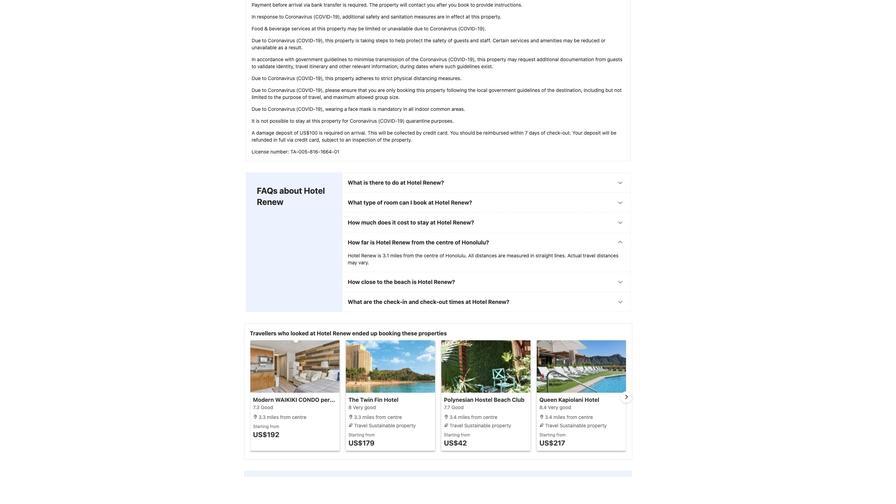 Task type: vqa. For each thing, say whether or not it's contained in the screenshot.


Task type: describe. For each thing, give the bounding box(es) containing it.
(covid- down travel,
[[296, 106, 316, 112]]

faqs
[[257, 186, 278, 196]]

areas.
[[452, 106, 465, 112]]

what type of room can i book at hotel renew? button
[[342, 193, 630, 212]]

beach inside 'dropdown button'
[[394, 279, 411, 285]]

the inside the how close to the beach is hotel renew? 'dropdown button'
[[384, 279, 393, 285]]

1 horizontal spatial book
[[458, 2, 469, 8]]

are inside due to coronavirus (covid-19), please ensure that you are only booking this property following the local government guidelines of the destination, including but not limited to the purpose of travel, and maximum allowed group size.
[[378, 87, 385, 93]]

(covid- down itinerary at the left of the page
[[296, 75, 316, 81]]

this up the 19).
[[472, 14, 480, 20]]

other
[[339, 63, 351, 69]]

ensure
[[342, 87, 357, 93]]

at inside what is there to do at hotel renew? dropdown button
[[400, 179, 406, 186]]

purpose
[[283, 94, 301, 100]]

beverage
[[269, 25, 290, 31]]

good inside the twin fin hotel 8 very good
[[365, 404, 376, 410]]

and down the payment before arrival via bank transfer is required. the property will contact you after you book to provide instructions.
[[381, 14, 390, 20]]

face
[[348, 106, 358, 112]]

3.4 for us$217
[[545, 414, 552, 420]]

miles down 7.3 good
[[267, 414, 279, 420]]

license
[[252, 149, 269, 155]]

travellers who looked at hotel renew ended up booking these properties
[[250, 330, 447, 337]]

hotel inside 'dropdown button'
[[418, 279, 433, 285]]

who
[[278, 330, 289, 337]]

amenities
[[540, 37, 562, 43]]

before
[[273, 2, 287, 8]]

property inside due to coronavirus (covid-19), this property is taking steps to help protect the safety of guests and staff. certain services and amenities may be reduced or unavailable as a result.
[[335, 37, 354, 43]]

can
[[399, 199, 409, 206]]

01
[[334, 149, 339, 155]]

help
[[395, 37, 405, 43]]

due to coronavirus (covid-19), please ensure that you are only booking this property following the local government guidelines of the destination, including but not limited to the purpose of travel, and maximum allowed group size.
[[252, 87, 622, 100]]

coronavirus inside due to coronavirus (covid-19), please ensure that you are only booking this property following the local government guidelines of the destination, including but not limited to the purpose of travel, and maximum allowed group size.
[[268, 87, 295, 93]]

validate
[[258, 63, 275, 69]]

2 horizontal spatial you
[[449, 2, 457, 8]]

faqs about hotel renew
[[257, 186, 325, 207]]

this inside in accordance with government guidelines to minimise transmission of the coronavirus (covid-19), this property may request additional documentation from guests to validate identity, travel itinerary and other relevant information, during dates where such guidelines exist.
[[478, 56, 486, 62]]

renew? inside what is there to do at hotel renew? dropdown button
[[423, 179, 444, 186]]

in left effect
[[446, 14, 450, 20]]

0 vertical spatial unavailable
[[388, 25, 413, 31]]

guidelines inside due to coronavirus (covid-19), please ensure that you are only booking this property following the local government guidelines of the destination, including but not limited to the purpose of travel, and maximum allowed group size.
[[517, 87, 540, 93]]

the inside the twin fin hotel 8 very good
[[349, 397, 359, 403]]

actual
[[568, 253, 582, 259]]

hotel inside 'dropdown button'
[[473, 299, 487, 305]]

in left all
[[403, 106, 407, 112]]

required
[[324, 130, 343, 136]]

additional inside in accordance with government guidelines to minimise transmission of the coronavirus (covid-19), this property may request additional documentation from guests to validate identity, travel itinerary and other relevant information, during dates where such guidelines exist.
[[537, 56, 559, 62]]

polynesian hostel beach club 7.7 good
[[444, 397, 525, 410]]

and inside in accordance with government guidelines to minimise transmission of the coronavirus (covid-19), this property may request additional documentation from guests to validate identity, travel itinerary and other relevant information, during dates where such guidelines exist.
[[329, 63, 338, 69]]

food
[[252, 25, 263, 31]]

of inside hotel renew is 3.1 miles from the centre of honolulu. all distances are measured in straight lines. actual travel distances may vary.
[[440, 253, 444, 259]]

possible
[[270, 118, 289, 124]]

from down the twin fin hotel 8 very good
[[376, 414, 386, 420]]

certain
[[493, 37, 509, 43]]

(covid- inside due to coronavirus (covid-19), please ensure that you are only booking this property following the local government guidelines of the destination, including but not limited to the purpose of travel, and maximum allowed group size.
[[296, 87, 316, 93]]

what is there to do at hotel renew? button
[[342, 173, 630, 192]]

good inside queen kapiolani hotel 8.4 very good
[[560, 404, 571, 410]]

dates
[[416, 63, 429, 69]]

of left destination,
[[542, 87, 546, 93]]

coronavirus down mask
[[350, 118, 377, 124]]

the inside hotel renew is 3.1 miles from the centre of honolulu. all distances are measured in straight lines. actual travel distances may vary.
[[415, 253, 423, 259]]

does
[[378, 219, 391, 226]]

starting for us$42
[[444, 432, 460, 438]]

renew inside faqs about hotel renew
[[257, 197, 284, 207]]

centre inside dropdown button
[[436, 239, 454, 246]]

information,
[[372, 63, 399, 69]]

of left travel,
[[303, 94, 307, 100]]

please
[[325, 87, 340, 93]]

full
[[279, 137, 286, 143]]

2 horizontal spatial will
[[602, 130, 610, 136]]

of up honolulu.
[[455, 239, 461, 246]]

it is not possible to stay at this property for coronavirus (covid-19) quarantine purposes.
[[252, 118, 454, 124]]

perfect
[[321, 397, 341, 403]]

(covid- inside due to coronavirus (covid-19), this property is taking steps to help protect the safety of guests and staff. certain services and amenities may be reduced or unavailable as a result.
[[296, 37, 316, 43]]

7.3 good
[[253, 404, 273, 410]]

from down the waikiki at the left bottom of the page
[[280, 414, 291, 420]]

(covid- down mandatory
[[378, 118, 398, 124]]

guests inside in accordance with government guidelines to minimise transmission of the coronavirus (covid-19), this property may request additional documentation from guests to validate identity, travel itinerary and other relevant information, during dates where such guidelines exist.
[[608, 56, 623, 62]]

are down 'after'
[[438, 14, 445, 20]]

from inside starting from us$42
[[461, 432, 470, 438]]

miles for us$42
[[458, 414, 470, 420]]

us$217
[[540, 439, 565, 447]]

in inside 'dropdown button'
[[403, 299, 408, 305]]

0 vertical spatial for
[[342, 118, 349, 124]]

3.3 for modern
[[259, 414, 266, 420]]

for inside modern waikiki condo perfect for beach getaway! 7.3 good
[[342, 397, 350, 403]]

travel for us$42
[[450, 423, 463, 429]]

coronavirus down the arrival
[[285, 14, 312, 20]]

from inside starting from us$192
[[270, 424, 279, 429]]

these
[[402, 330, 417, 337]]

you inside due to coronavirus (covid-19), please ensure that you are only booking this property following the local government guidelines of the destination, including but not limited to the purpose of travel, and maximum allowed group size.
[[368, 87, 377, 93]]

19).
[[478, 25, 486, 31]]

hotel right i at the left
[[435, 199, 450, 206]]

from down the polynesian hostel beach club 7.7 good
[[471, 414, 482, 420]]

how close to the beach is hotel renew?
[[348, 279, 455, 285]]

queen
[[540, 397, 557, 403]]

reduced
[[581, 37, 600, 43]]

in inside a damage deposit of us$100 is required on arrival. this will be collected by credit card. you should be reimbursed within 7 days of check-out. your deposit will be refunded in full via credit card, subject to an inspection of the property.
[[274, 137, 278, 143]]

3.4 miles from centre for us$217
[[544, 414, 593, 420]]

1 horizontal spatial via
[[304, 2, 310, 8]]

starting from us$217
[[540, 432, 566, 447]]

what type of room can i book at hotel renew?
[[348, 199, 472, 206]]

destination,
[[556, 87, 583, 93]]

(covid- down the "bank"
[[314, 14, 333, 20]]

strict
[[381, 75, 393, 81]]

transfer
[[324, 2, 342, 8]]

and left amenities on the top right
[[531, 37, 539, 43]]

payment before arrival via bank transfer is required. the property will contact you after you book to provide instructions.
[[252, 2, 523, 8]]

kapiolani
[[559, 397, 584, 403]]

inspection
[[353, 137, 376, 143]]

travel inside in accordance with government guidelines to minimise transmission of the coronavirus (covid-19), this property may request additional documentation from guests to validate identity, travel itinerary and other relevant information, during dates where such guidelines exist.
[[296, 63, 308, 69]]

modern waikiki condo perfect for beach getaway! 7.3 good
[[253, 397, 394, 410]]

club
[[512, 397, 525, 403]]

0 vertical spatial services
[[292, 25, 310, 31]]

times
[[449, 299, 464, 305]]

property inside in accordance with government guidelines to minimise transmission of the coronavirus (covid-19), this property may request additional documentation from guests to validate identity, travel itinerary and other relevant information, during dates where such guidelines exist.
[[487, 56, 506, 62]]

renew? inside the "what type of room can i book at hotel renew?" dropdown button
[[451, 199, 472, 206]]

centre for the twin fin hotel
[[388, 414, 402, 420]]

steps
[[376, 37, 388, 43]]

3.3 miles from centre for twin
[[353, 414, 402, 420]]

the left purpose
[[274, 94, 281, 100]]

unavailable inside due to coronavirus (covid-19), this property is taking steps to help protect the safety of guests and staff. certain services and amenities may be reduced or unavailable as a result.
[[252, 44, 277, 50]]

miles inside hotel renew is 3.1 miles from the centre of honolulu. all distances are measured in straight lines. actual travel distances may vary.
[[390, 253, 402, 259]]

and inside due to coronavirus (covid-19), please ensure that you are only booking this property following the local government guidelines of the destination, including but not limited to the purpose of travel, and maximum allowed group size.
[[324, 94, 332, 100]]

collected
[[394, 130, 415, 136]]

this up 'us$100'
[[312, 118, 320, 124]]

size.
[[390, 94, 400, 100]]

during
[[400, 63, 415, 69]]

hotel inside the twin fin hotel 8 very good
[[384, 397, 399, 403]]

payment
[[252, 2, 271, 8]]

the inside due to coronavirus (covid-19), this property is taking steps to help protect the safety of guests and staff. certain services and amenities may be reduced or unavailable as a result.
[[424, 37, 432, 43]]

at up 'us$100'
[[306, 118, 311, 124]]

at down the "bank"
[[312, 25, 316, 31]]

and left 'staff.'
[[470, 37, 479, 43]]

3.4 for us$42
[[450, 414, 457, 420]]

are inside hotel renew is 3.1 miles from the centre of honolulu. all distances are measured in straight lines. actual travel distances may vary.
[[498, 253, 506, 259]]

miles for us$217
[[554, 414, 566, 420]]

getaway!
[[369, 397, 394, 403]]

this
[[368, 130, 377, 136]]

due to coronavirus (covid-19), wearing a face mask is mandatory in all indoor common areas.
[[252, 106, 465, 112]]

7
[[525, 130, 528, 136]]

straight
[[536, 253, 553, 259]]

properties
[[419, 330, 447, 337]]

hotel right 'looked'
[[317, 330, 332, 337]]

0 horizontal spatial check-
[[384, 299, 403, 305]]

on
[[344, 130, 350, 136]]

(covid- down effect
[[458, 25, 478, 31]]

travellers
[[250, 330, 277, 337]]

accordion control element
[[342, 172, 631, 312]]

food & beverage services at this property may be limited or unavailable due to coronavirus (covid-19).
[[252, 25, 486, 31]]

your
[[573, 130, 583, 136]]

of down this
[[377, 137, 382, 143]]

stay inside how much does it cost to stay at hotel renew? dropdown button
[[417, 219, 429, 226]]

property. inside a damage deposit of us$100 is required on arrival. this will be collected by credit card. you should be reimbursed within 7 days of check-out. your deposit will be refunded in full via credit card, subject to an inspection of the property.
[[392, 137, 412, 143]]

hotel renew is 3.1 miles from the centre of honolulu. all distances are measured in straight lines. actual travel distances may vary.
[[348, 253, 619, 266]]

the twin fin hotel 8 very good
[[349, 397, 399, 410]]

not inside due to coronavirus (covid-19), please ensure that you are only booking this property following the local government guidelines of the destination, including but not limited to the purpose of travel, and maximum allowed group size.
[[615, 87, 622, 93]]

the inside in accordance with government guidelines to minimise transmission of the coronavirus (covid-19), this property may request additional documentation from guests to validate identity, travel itinerary and other relevant information, during dates where such guidelines exist.
[[411, 56, 419, 62]]

us$100
[[300, 130, 318, 136]]

lines.
[[555, 253, 566, 259]]

bank
[[312, 2, 323, 8]]

government inside in accordance with government guidelines to minimise transmission of the coronavirus (covid-19), this property may request additional documentation from guests to validate identity, travel itinerary and other relevant information, during dates where such guidelines exist.
[[296, 56, 323, 62]]

renew? inside what are the check-in and check-out times at hotel renew? 'dropdown button'
[[488, 299, 510, 305]]

at inside how much does it cost to stay at hotel renew? dropdown button
[[430, 219, 436, 226]]

is right mask
[[373, 106, 377, 112]]

are inside 'dropdown button'
[[364, 299, 372, 305]]

the left destination,
[[548, 87, 555, 93]]

to inside a damage deposit of us$100 is required on arrival. this will be collected by credit card. you should be reimbursed within 7 days of check-out. your deposit will be refunded in full via credit card, subject to an inspection of the property.
[[340, 137, 344, 143]]

region containing us$192
[[244, 340, 632, 454]]

mask
[[360, 106, 372, 112]]

0 vertical spatial limited
[[365, 25, 381, 31]]

or inside due to coronavirus (covid-19), this property is taking steps to help protect the safety of guests and staff. certain services and amenities may be reduced or unavailable as a result.
[[601, 37, 606, 43]]

hotel inside hotel renew is 3.1 miles from the centre of honolulu. all distances are measured in straight lines. actual travel distances may vary.
[[348, 253, 360, 259]]

check- inside a damage deposit of us$100 is required on arrival. this will be collected by credit card. you should be reimbursed within 7 days of check-out. your deposit will be refunded in full via credit card, subject to an inspection of the property.
[[547, 130, 563, 136]]

may inside due to coronavirus (covid-19), this property is taking steps to help protect the safety of guests and staff. certain services and amenities may be reduced or unavailable as a result.
[[564, 37, 573, 43]]

such
[[445, 63, 456, 69]]

it
[[392, 219, 396, 226]]

19), for adheres
[[316, 75, 324, 81]]

from down queen kapiolani hotel 8.4 very good
[[567, 414, 577, 420]]

1 vertical spatial booking
[[379, 330, 401, 337]]

how much does it cost to stay at hotel renew? button
[[342, 213, 630, 232]]

this up please on the left top
[[325, 75, 334, 81]]

from inside dropdown button
[[412, 239, 425, 246]]

from inside the starting from us$217
[[557, 432, 566, 438]]

0 horizontal spatial guidelines
[[324, 56, 347, 62]]

booking inside due to coronavirus (covid-19), please ensure that you are only booking this property following the local government guidelines of the destination, including but not limited to the purpose of travel, and maximum allowed group size.
[[397, 87, 415, 93]]

after
[[437, 2, 447, 8]]

starting for us$192
[[253, 424, 269, 429]]

is right far
[[370, 239, 375, 246]]

measured
[[507, 253, 529, 259]]

8.4 very
[[540, 404, 559, 410]]

a damage deposit of us$100 is required on arrival. this will be collected by credit card. you should be reimbursed within 7 days of check-out. your deposit will be refunded in full via credit card, subject to an inspection of the property.
[[252, 130, 617, 143]]

19), for that
[[316, 87, 324, 93]]

what for what are the check-in and check-out times at hotel renew?
[[348, 299, 362, 305]]

0 horizontal spatial not
[[261, 118, 268, 124]]

1664-
[[321, 149, 334, 155]]

is left there
[[364, 179, 368, 186]]

of right days on the top of page
[[541, 130, 546, 136]]

honolulu.
[[446, 253, 467, 259]]

of right type
[[377, 199, 383, 206]]

coronavirus down identity,
[[268, 75, 295, 81]]

indoor
[[415, 106, 429, 112]]

at inside the "what type of room can i book at hotel renew?" dropdown button
[[428, 199, 434, 206]]

and inside what are the check-in and check-out times at hotel renew? 'dropdown button'
[[409, 299, 419, 305]]

from inside in accordance with government guidelines to minimise transmission of the coronavirus (covid-19), this property may request additional documentation from guests to validate identity, travel itinerary and other relevant information, during dates where such guidelines exist.
[[596, 56, 606, 62]]

there
[[370, 179, 384, 186]]

quarantine
[[406, 118, 430, 124]]

documentation
[[560, 56, 594, 62]]

centre for modern waikiki condo perfect for beach getaway!
[[292, 414, 307, 420]]

due
[[414, 25, 423, 31]]

response
[[257, 14, 278, 20]]

coronavirus inside due to coronavirus (covid-19), this property is taking steps to help protect the safety of guests and staff. certain services and amenities may be reduced or unavailable as a result.
[[268, 37, 295, 43]]

816-
[[310, 149, 321, 155]]

minimise
[[354, 56, 374, 62]]



Task type: locate. For each thing, give the bounding box(es) containing it.
by
[[416, 130, 422, 136]]

1 in from the top
[[252, 14, 256, 20]]

starting inside starting from us$192
[[253, 424, 269, 429]]

0 vertical spatial how
[[348, 219, 360, 226]]

exist.
[[482, 63, 493, 69]]

you left 'after'
[[427, 2, 435, 8]]

3 sustainable from the left
[[560, 423, 586, 429]]

travel up starting from us$179
[[354, 423, 368, 429]]

services
[[292, 25, 310, 31], [511, 37, 529, 43]]

what left there
[[348, 179, 362, 186]]

1 horizontal spatial you
[[427, 2, 435, 8]]

0 horizontal spatial book
[[414, 199, 427, 206]]

2 3.4 from the left
[[545, 414, 552, 420]]

beach
[[394, 279, 411, 285], [351, 397, 368, 403]]

1 vertical spatial via
[[287, 137, 293, 143]]

renew? inside how much does it cost to stay at hotel renew? dropdown button
[[453, 219, 474, 226]]

sustainable down the twin fin hotel 8 very good
[[369, 423, 395, 429]]

2 horizontal spatial travel sustainable property
[[544, 423, 607, 429]]

sustainable down queen kapiolani hotel 8.4 very good
[[560, 423, 586, 429]]

renew inside dropdown button
[[392, 239, 410, 246]]

1 due from the top
[[252, 37, 261, 43]]

miles right 3.1 in the bottom of the page
[[390, 253, 402, 259]]

at right 'looked'
[[310, 330, 316, 337]]

0 vertical spatial via
[[304, 2, 310, 8]]

centre down how far is hotel renew from the centre of honolulu?
[[424, 253, 438, 259]]

may
[[348, 25, 357, 31], [564, 37, 573, 43], [508, 56, 517, 62], [348, 260, 357, 266]]

request
[[518, 56, 536, 62]]

3.4 miles from centre
[[448, 414, 498, 420], [544, 414, 593, 420]]

travel sustainable property for us$217
[[544, 423, 607, 429]]

0 vertical spatial travel
[[296, 63, 308, 69]]

check- right days on the top of page
[[547, 130, 563, 136]]

2 due from the top
[[252, 75, 261, 81]]

1 horizontal spatial the
[[369, 2, 378, 8]]

1 vertical spatial what
[[348, 199, 362, 206]]

1 horizontal spatial safety
[[433, 37, 447, 43]]

it
[[252, 118, 255, 124]]

0 horizontal spatial good
[[365, 404, 376, 410]]

1 how from the top
[[348, 219, 360, 226]]

2 how from the top
[[348, 239, 360, 246]]

hotel inside queen kapiolani hotel 8.4 very good
[[585, 397, 600, 403]]

1 vertical spatial beach
[[351, 397, 368, 403]]

guidelines
[[324, 56, 347, 62], [457, 63, 480, 69], [517, 87, 540, 93]]

centre for queen kapiolani hotel
[[579, 414, 593, 420]]

1 horizontal spatial limited
[[365, 25, 381, 31]]

renew
[[257, 197, 284, 207], [392, 239, 410, 246], [361, 253, 376, 259], [333, 330, 351, 337]]

at inside what are the check-in and check-out times at hotel renew? 'dropdown button'
[[466, 299, 471, 305]]

out
[[439, 299, 448, 305]]

0 horizontal spatial distances
[[475, 253, 497, 259]]

1 vertical spatial guidelines
[[457, 63, 480, 69]]

1 sustainable from the left
[[369, 423, 395, 429]]

but
[[606, 87, 613, 93]]

from inside starting from us$179
[[366, 432, 375, 438]]

1 vertical spatial unavailable
[[252, 44, 277, 50]]

book inside the "what type of room can i book at hotel renew?" dropdown button
[[414, 199, 427, 206]]

centre for polynesian hostel beach club
[[483, 414, 498, 420]]

number:
[[270, 149, 289, 155]]

the inside 'how far is hotel renew from the centre of honolulu?' dropdown button
[[426, 239, 435, 246]]

travel sustainable property down queen kapiolani hotel 8.4 very good
[[544, 423, 607, 429]]

2 good from the left
[[560, 404, 571, 410]]

0 horizontal spatial via
[[287, 137, 293, 143]]

in for in accordance with government guidelines to minimise transmission of the coronavirus (covid-19), this property may request additional documentation from guests to validate identity, travel itinerary and other relevant information, during dates where such guidelines exist.
[[252, 56, 256, 62]]

travel up starting from us$42
[[450, 423, 463, 429]]

1 travel sustainable property from the left
[[353, 423, 416, 429]]

safety
[[366, 14, 380, 20], [433, 37, 447, 43]]

from inside hotel renew is 3.1 miles from the centre of honolulu. all distances are measured in straight lines. actual travel distances may vary.
[[404, 253, 414, 259]]

0 horizontal spatial travel
[[354, 423, 368, 429]]

0 vertical spatial in
[[252, 14, 256, 20]]

starting from us$192
[[253, 424, 279, 439]]

0 vertical spatial not
[[615, 87, 622, 93]]

1 vertical spatial or
[[601, 37, 606, 43]]

0 horizontal spatial the
[[349, 397, 359, 403]]

0 horizontal spatial property.
[[392, 137, 412, 143]]

travel for us$179
[[354, 423, 368, 429]]

what for what is there to do at hotel renew?
[[348, 179, 362, 186]]

1 what from the top
[[348, 179, 362, 186]]

1 horizontal spatial sustainable
[[465, 423, 491, 429]]

3.3 down 7.3 good
[[259, 414, 266, 420]]

3.4 down 8.4 very
[[545, 414, 552, 420]]

property inside due to coronavirus (covid-19), please ensure that you are only booking this property following the local government guidelines of the destination, including but not limited to the purpose of travel, and maximum allowed group size.
[[426, 87, 446, 93]]

0 horizontal spatial additional
[[343, 14, 365, 20]]

credit down 'us$100'
[[295, 137, 308, 143]]

centre up honolulu.
[[436, 239, 454, 246]]

travel sustainable property for us$42
[[448, 423, 512, 429]]

2 in from the top
[[252, 56, 256, 62]]

0 vertical spatial credit
[[423, 130, 436, 136]]

0 vertical spatial what
[[348, 179, 362, 186]]

within
[[510, 130, 524, 136]]

may down required.
[[348, 25, 357, 31]]

1 vertical spatial government
[[489, 87, 516, 93]]

coronavirus up the as
[[268, 37, 295, 43]]

coronavirus inside in accordance with government guidelines to minimise transmission of the coronavirus (covid-19), this property may request additional documentation from guests to validate identity, travel itinerary and other relevant information, during dates where such guidelines exist.
[[420, 56, 447, 62]]

starting inside starting from us$42
[[444, 432, 460, 438]]

guests up but
[[608, 56, 623, 62]]

2 distances from the left
[[597, 253, 619, 259]]

is right transfer
[[343, 2, 347, 8]]

this inside due to coronavirus (covid-19), this property is taking steps to help protect the safety of guests and staff. certain services and amenities may be reduced or unavailable as a result.
[[325, 37, 334, 43]]

starting from us$179
[[349, 432, 375, 447]]

what are the check-in and check-out times at hotel renew? button
[[342, 292, 630, 312]]

ta-
[[291, 149, 299, 155]]

3.4 miles from centre for us$42
[[448, 414, 498, 420]]

where
[[430, 63, 444, 69]]

renew? up the honolulu?
[[453, 219, 474, 226]]

0 vertical spatial or
[[382, 25, 387, 31]]

miles for us$179
[[363, 414, 374, 420]]

the right close
[[384, 279, 393, 285]]

the up dates
[[411, 56, 419, 62]]

0 horizontal spatial beach
[[351, 397, 368, 403]]

guidelines up 'other'
[[324, 56, 347, 62]]

0 vertical spatial booking
[[397, 87, 415, 93]]

beach inside modern waikiki condo perfect for beach getaway! 7.3 good
[[351, 397, 368, 403]]

sustainable for us$179
[[369, 423, 395, 429]]

0 horizontal spatial unavailable
[[252, 44, 277, 50]]

all
[[409, 106, 414, 112]]

booking right up at the bottom left
[[379, 330, 401, 337]]

deposit right your
[[584, 130, 601, 136]]

1 horizontal spatial check-
[[420, 299, 439, 305]]

3.3 miles from centre for waikiki
[[257, 414, 307, 420]]

miles down 8.4 very
[[554, 414, 566, 420]]

1 horizontal spatial or
[[601, 37, 606, 43]]

starting for us$217
[[540, 432, 555, 438]]

0 horizontal spatial a
[[285, 44, 287, 50]]

days
[[529, 130, 540, 136]]

due for due to coronavirus (covid-19), this property adheres to strict physical distancing measures.
[[252, 75, 261, 81]]

adheres
[[356, 75, 374, 81]]

effect
[[451, 14, 465, 20]]

government inside due to coronavirus (covid-19), please ensure that you are only booking this property following the local government guidelines of the destination, including but not limited to the purpose of travel, and maximum allowed group size.
[[489, 87, 516, 93]]

from down how far is hotel renew from the centre of honolulu?
[[404, 253, 414, 259]]

1 vertical spatial guests
[[608, 56, 623, 62]]

for
[[342, 118, 349, 124], [342, 397, 350, 403]]

1 horizontal spatial guidelines
[[457, 63, 480, 69]]

travel right identity,
[[296, 63, 308, 69]]

1 horizontal spatial 3.3 miles from centre
[[353, 414, 402, 420]]

2 deposit from the left
[[584, 130, 601, 136]]

0 horizontal spatial will
[[379, 130, 386, 136]]

1 vertical spatial credit
[[295, 137, 308, 143]]

1 horizontal spatial stay
[[417, 219, 429, 226]]

us$42
[[444, 439, 467, 447]]

us$192
[[253, 431, 279, 439]]

19), for face
[[316, 106, 324, 112]]

this up itinerary at the left of the page
[[325, 37, 334, 43]]

miles down the twin fin hotel 8 very good
[[363, 414, 374, 420]]

wearing
[[325, 106, 343, 112]]

1 horizontal spatial government
[[489, 87, 516, 93]]

due inside due to coronavirus (covid-19), please ensure that you are only booking this property following the local government guidelines of the destination, including but not limited to the purpose of travel, and maximum allowed group size.
[[252, 87, 261, 93]]

0 vertical spatial government
[[296, 56, 323, 62]]

1 horizontal spatial travel
[[450, 423, 463, 429]]

in left full
[[274, 137, 278, 143]]

sanitation
[[391, 14, 413, 20]]

starting inside the starting from us$217
[[540, 432, 555, 438]]

(covid- inside in accordance with government guidelines to minimise transmission of the coronavirus (covid-19), this property may request additional documentation from guests to validate identity, travel itinerary and other relevant information, during dates where such guidelines exist.
[[449, 56, 468, 62]]

due to coronavirus (covid-19), this property adheres to strict physical distancing measures.
[[252, 75, 462, 81]]

distancing
[[414, 75, 437, 81]]

centre down condo
[[292, 414, 307, 420]]

3.3 for the
[[354, 414, 361, 420]]

travel for us$217
[[545, 423, 559, 429]]

damage
[[256, 130, 274, 136]]

1 vertical spatial a
[[344, 106, 347, 112]]

hotel up vary.
[[348, 253, 360, 259]]

booking down the physical
[[397, 87, 415, 93]]

0 horizontal spatial you
[[368, 87, 377, 93]]

in inside hotel renew is 3.1 miles from the centre of honolulu. all distances are measured in straight lines. actual travel distances may vary.
[[531, 253, 535, 259]]

the right inspection
[[383, 137, 390, 143]]

how inside 'dropdown button'
[[348, 279, 360, 285]]

1 distances from the left
[[475, 253, 497, 259]]

card.
[[438, 130, 449, 136]]

0 vertical spatial book
[[458, 2, 469, 8]]

beach up 8 very
[[351, 397, 368, 403]]

renew inside hotel renew is 3.1 miles from the centre of honolulu. all distances are measured in straight lines. actual travel distances may vary.
[[361, 253, 376, 259]]

to inside 'dropdown button'
[[377, 279, 383, 285]]

2 what from the top
[[348, 199, 362, 206]]

in for in response to coronavirus (covid-19), additional safety and sanitation measures are in effect at this property.
[[252, 14, 256, 20]]

1 3.3 from the left
[[259, 414, 266, 420]]

due for due to coronavirus (covid-19), wearing a face mask is mandatory in all indoor common areas.
[[252, 106, 261, 112]]

hotel up how far is hotel renew from the centre of honolulu?
[[437, 219, 452, 226]]

1 horizontal spatial services
[[511, 37, 529, 43]]

guests inside due to coronavirus (covid-19), this property is taking steps to help protect the safety of guests and staff. certain services and amenities may be reduced or unavailable as a result.
[[454, 37, 469, 43]]

are left measured
[[498, 253, 506, 259]]

2 vertical spatial what
[[348, 299, 362, 305]]

1 horizontal spatial additional
[[537, 56, 559, 62]]

(covid-
[[314, 14, 333, 20], [458, 25, 478, 31], [296, 37, 316, 43], [449, 56, 468, 62], [296, 75, 316, 81], [296, 87, 316, 93], [296, 106, 316, 112], [378, 118, 398, 124]]

good
[[365, 404, 376, 410], [560, 404, 571, 410]]

staff.
[[480, 37, 492, 43]]

queen kapiolani hotel 8.4 very good
[[540, 397, 600, 410]]

is right it
[[256, 118, 260, 124]]

1 good from the left
[[365, 404, 376, 410]]

4 due from the top
[[252, 106, 261, 112]]

1 horizontal spatial travel sustainable property
[[448, 423, 512, 429]]

renew? inside the how close to the beach is hotel renew? 'dropdown button'
[[434, 279, 455, 285]]

government right local
[[489, 87, 516, 93]]

renew? up out
[[434, 279, 455, 285]]

government up itinerary at the left of the page
[[296, 56, 323, 62]]

due for due to coronavirus (covid-19), this property is taking steps to help protect the safety of guests and staff. certain services and amenities may be reduced or unavailable as a result.
[[252, 37, 261, 43]]

0 vertical spatial the
[[369, 2, 378, 8]]

from up us$179
[[366, 432, 375, 438]]

hotel down the how close to the beach is hotel renew? 'dropdown button'
[[473, 299, 487, 305]]

required.
[[348, 2, 368, 8]]

travel up the starting from us$217
[[545, 423, 559, 429]]

1 vertical spatial not
[[261, 118, 268, 124]]

hotel right do
[[407, 179, 422, 186]]

travel
[[354, 423, 368, 429], [450, 423, 463, 429], [545, 423, 559, 429]]

may left vary.
[[348, 260, 357, 266]]

3 how from the top
[[348, 279, 360, 285]]

centre down the getaway!
[[388, 414, 402, 420]]

1 vertical spatial services
[[511, 37, 529, 43]]

starting up "us$42"
[[444, 432, 460, 438]]

credit right by
[[423, 130, 436, 136]]

1 horizontal spatial 3.4 miles from centre
[[544, 414, 593, 420]]

including
[[584, 87, 604, 93]]

renew left ended
[[333, 330, 351, 337]]

1 horizontal spatial 3.3
[[354, 414, 361, 420]]

is inside 'dropdown button'
[[412, 279, 417, 285]]

2 travel from the left
[[450, 423, 463, 429]]

of inside in accordance with government guidelines to minimise transmission of the coronavirus (covid-19), this property may request additional documentation from guests to validate identity, travel itinerary and other relevant information, during dates where such guidelines exist.
[[406, 56, 410, 62]]

the down close
[[374, 299, 383, 305]]

the
[[369, 2, 378, 8], [349, 397, 359, 403]]

1 vertical spatial in
[[252, 56, 256, 62]]

check- left the times
[[420, 299, 439, 305]]

property. down collected on the top left
[[392, 137, 412, 143]]

2 3.3 miles from centre from the left
[[353, 414, 402, 420]]

0 horizontal spatial 3.3
[[259, 414, 266, 420]]

arrival.
[[351, 130, 366, 136]]

due to coronavirus (covid-19), this property is taking steps to help protect the safety of guests and staff. certain services and amenities may be reduced or unavailable as a result.
[[252, 37, 606, 50]]

accordance
[[257, 56, 284, 62]]

starting for us$179
[[349, 432, 364, 438]]

what down close
[[348, 299, 362, 305]]

hotel inside faqs about hotel renew
[[304, 186, 325, 196]]

0 vertical spatial additional
[[343, 14, 365, 20]]

2 horizontal spatial sustainable
[[560, 423, 586, 429]]

at right effect
[[466, 14, 470, 20]]

book up effect
[[458, 2, 469, 8]]

in accordance with government guidelines to minimise transmission of the coronavirus (covid-19), this property may request additional documentation from guests to validate identity, travel itinerary and other relevant information, during dates where such guidelines exist.
[[252, 56, 623, 69]]

services inside due to coronavirus (covid-19), this property is taking steps to help protect the safety of guests and staff. certain services and amenities may be reduced or unavailable as a result.
[[511, 37, 529, 43]]

0 horizontal spatial safety
[[366, 14, 380, 20]]

of inside due to coronavirus (covid-19), this property is taking steps to help protect the safety of guests and staff. certain services and amenities may be reduced or unavailable as a result.
[[448, 37, 453, 43]]

0 horizontal spatial 3.3 miles from centre
[[257, 414, 307, 420]]

1 3.3 miles from centre from the left
[[257, 414, 307, 420]]

starting
[[253, 424, 269, 429], [349, 432, 364, 438], [444, 432, 460, 438], [540, 432, 555, 438]]

the inside what are the check-in and check-out times at hotel renew? 'dropdown button'
[[374, 299, 383, 305]]

how much does it cost to stay at hotel renew?
[[348, 219, 474, 226]]

1 3.4 miles from centre from the left
[[448, 414, 498, 420]]

travel sustainable property for us$179
[[353, 423, 416, 429]]

us$179
[[349, 439, 375, 447]]

the left local
[[468, 87, 476, 93]]

how for how far is hotel renew from the centre of honolulu?
[[348, 239, 360, 246]]

will for be
[[379, 130, 386, 136]]

that
[[358, 87, 367, 93]]

19)
[[398, 118, 405, 124]]

and left 'other'
[[329, 63, 338, 69]]

2 horizontal spatial check-
[[547, 130, 563, 136]]

what inside 'dropdown button'
[[348, 299, 362, 305]]

not right it
[[261, 118, 268, 124]]

hotel up what are the check-in and check-out times at hotel renew?
[[418, 279, 433, 285]]

is left 3.1 in the bottom of the page
[[378, 253, 381, 259]]

1 horizontal spatial guests
[[608, 56, 623, 62]]

005-
[[299, 149, 310, 155]]

1 horizontal spatial credit
[[423, 130, 436, 136]]

hotel right about
[[304, 186, 325, 196]]

1 horizontal spatial not
[[615, 87, 622, 93]]

you right 'after'
[[449, 2, 457, 8]]

arrival
[[289, 2, 302, 8]]

1 vertical spatial book
[[414, 199, 427, 206]]

beach
[[494, 397, 511, 403]]

1 horizontal spatial distances
[[597, 253, 619, 259]]

what for what type of room can i book at hotel renew?
[[348, 199, 362, 206]]

safety inside due to coronavirus (covid-19), this property is taking steps to help protect the safety of guests and staff. certain services and amenities may be reduced or unavailable as a result.
[[433, 37, 447, 43]]

will up sanitation at the left of the page
[[400, 2, 407, 8]]

2 vertical spatial guidelines
[[517, 87, 540, 93]]

1 vertical spatial limited
[[252, 94, 267, 100]]

may inside in accordance with government guidelines to minimise transmission of the coronavirus (covid-19), this property may request additional documentation from guests to validate identity, travel itinerary and other relevant information, during dates where such guidelines exist.
[[508, 56, 517, 62]]

this inside due to coronavirus (covid-19), please ensure that you are only booking this property following the local government guidelines of the destination, including but not limited to the purpose of travel, and maximum allowed group size.
[[417, 87, 425, 93]]

centre down queen kapiolani hotel 8.4 very good
[[579, 414, 593, 420]]

1 vertical spatial for
[[342, 397, 350, 403]]

0 vertical spatial safety
[[366, 14, 380, 20]]

sustainable for us$42
[[465, 423, 491, 429]]

2 sustainable from the left
[[465, 423, 491, 429]]

how for how much does it cost to stay at hotel renew?
[[348, 219, 360, 226]]

coronavirus up possible
[[268, 106, 295, 112]]

may inside hotel renew is 3.1 miles from the centre of honolulu. all distances are measured in straight lines. actual travel distances may vary.
[[348, 260, 357, 266]]

is inside hotel renew is 3.1 miles from the centre of honolulu. all distances are measured in straight lines. actual travel distances may vary.
[[378, 253, 381, 259]]

guidelines down the request
[[517, 87, 540, 93]]

2 3.3 from the left
[[354, 414, 361, 420]]

hotel right kapiolani
[[585, 397, 600, 403]]

1 vertical spatial how
[[348, 239, 360, 246]]

3 travel sustainable property from the left
[[544, 423, 607, 429]]

hostel
[[475, 397, 493, 403]]

0 vertical spatial guidelines
[[324, 56, 347, 62]]

the down how much does it cost to stay at hotel renew?
[[426, 239, 435, 246]]

1 horizontal spatial deposit
[[584, 130, 601, 136]]

0 horizontal spatial government
[[296, 56, 323, 62]]

0 horizontal spatial 3.4 miles from centre
[[448, 414, 498, 420]]

this down distancing
[[417, 87, 425, 93]]

protect
[[406, 37, 423, 43]]

region
[[244, 340, 632, 454]]

will for contact
[[400, 2, 407, 8]]

0 horizontal spatial credit
[[295, 137, 308, 143]]

what
[[348, 179, 362, 186], [348, 199, 362, 206], [348, 299, 362, 305]]

0 horizontal spatial limited
[[252, 94, 267, 100]]

the inside a damage deposit of us$100 is required on arrival. this will be collected by credit card. you should be reimbursed within 7 days of check-out. your deposit will be refunded in full via credit card, subject to an inspection of the property.
[[383, 137, 390, 143]]

travel sustainable property down the polynesian hostel beach club 7.7 good
[[448, 423, 512, 429]]

measures
[[414, 14, 436, 20]]

travel inside hotel renew is 3.1 miles from the centre of honolulu. all distances are measured in straight lines. actual travel distances may vary.
[[583, 253, 596, 259]]

this down the "bank"
[[317, 25, 326, 31]]

mandatory
[[378, 106, 402, 112]]

0 horizontal spatial guests
[[454, 37, 469, 43]]

0 vertical spatial property.
[[481, 14, 502, 20]]

this up 'exist.'
[[478, 56, 486, 62]]

a
[[285, 44, 287, 50], [344, 106, 347, 112]]

centre inside hotel renew is 3.1 miles from the centre of honolulu. all distances are measured in straight lines. actual travel distances may vary.
[[424, 253, 438, 259]]

be inside due to coronavirus (covid-19), this property is taking steps to help protect the safety of guests and staff. certain services and amenities may be reduced or unavailable as a result.
[[574, 37, 580, 43]]

1 horizontal spatial a
[[344, 106, 347, 112]]

1 horizontal spatial travel
[[583, 253, 596, 259]]

up
[[371, 330, 378, 337]]

via
[[304, 2, 310, 8], [287, 137, 293, 143]]

2 horizontal spatial travel
[[545, 423, 559, 429]]

1 3.4 from the left
[[450, 414, 457, 420]]

good down kapiolani
[[560, 404, 571, 410]]

3 what from the top
[[348, 299, 362, 305]]

19), for is
[[316, 37, 324, 43]]

3 due from the top
[[252, 87, 261, 93]]

vary.
[[359, 260, 369, 266]]

(covid- up travel,
[[296, 87, 316, 93]]

19), inside due to coronavirus (covid-19), please ensure that you are only booking this property following the local government guidelines of the destination, including but not limited to the purpose of travel, and maximum allowed group size.
[[316, 87, 324, 93]]

in inside in accordance with government guidelines to minimise transmission of the coronavirus (covid-19), this property may request additional documentation from guests to validate identity, travel itinerary and other relevant information, during dates where such guidelines exist.
[[252, 56, 256, 62]]

relevant
[[352, 63, 370, 69]]

due for due to coronavirus (covid-19), please ensure that you are only booking this property following the local government guidelines of the destination, including but not limited to the purpose of travel, and maximum allowed group size.
[[252, 87, 261, 93]]

1 vertical spatial additional
[[537, 56, 559, 62]]

beach up what are the check-in and check-out times at hotel renew?
[[394, 279, 411, 285]]

a inside due to coronavirus (covid-19), this property is taking steps to help protect the safety of guests and staff. certain services and amenities may be reduced or unavailable as a result.
[[285, 44, 287, 50]]

3.4
[[450, 414, 457, 420], [545, 414, 552, 420]]

0 horizontal spatial stay
[[296, 118, 305, 124]]

19), inside in accordance with government guidelines to minimise transmission of the coronavirus (covid-19), this property may request additional documentation from guests to validate identity, travel itinerary and other relevant information, during dates where such guidelines exist.
[[468, 56, 476, 62]]

2 3.4 miles from centre from the left
[[544, 414, 593, 420]]

what is there to do at hotel renew?
[[348, 179, 444, 186]]

in up food
[[252, 14, 256, 20]]

much
[[361, 219, 377, 226]]

refunded
[[252, 137, 272, 143]]

from up us$192
[[270, 424, 279, 429]]

is inside a damage deposit of us$100 is required on arrival. this will be collected by credit card. you should be reimbursed within 7 days of check-out. your deposit will be refunded in full via credit card, subject to an inspection of the property.
[[319, 130, 323, 136]]

(covid- up result.
[[296, 37, 316, 43]]

coronavirus down effect
[[430, 25, 457, 31]]

3 travel from the left
[[545, 423, 559, 429]]

will
[[400, 2, 407, 8], [379, 130, 386, 136], [602, 130, 610, 136]]

3.4 miles from centre down queen kapiolani hotel 8.4 very good
[[544, 414, 593, 420]]

how for how close to the beach is hotel renew?
[[348, 279, 360, 285]]

a left face
[[344, 106, 347, 112]]

a
[[252, 130, 255, 136]]

guests
[[454, 37, 469, 43], [608, 56, 623, 62]]

0 vertical spatial stay
[[296, 118, 305, 124]]

is inside due to coronavirus (covid-19), this property is taking steps to help protect the safety of guests and staff. certain services and amenities may be reduced or unavailable as a result.
[[356, 37, 359, 43]]

sustainable for us$217
[[560, 423, 586, 429]]

1 deposit from the left
[[276, 130, 293, 136]]

travel right actual
[[583, 253, 596, 259]]

limited inside due to coronavirus (covid-19), please ensure that you are only booking this property following the local government guidelines of the destination, including but not limited to the purpose of travel, and maximum allowed group size.
[[252, 94, 267, 100]]

hotel up 3.1 in the bottom of the page
[[376, 239, 391, 246]]

2 vertical spatial how
[[348, 279, 360, 285]]

1 vertical spatial travel
[[583, 253, 596, 259]]

of left 'us$100'
[[294, 130, 299, 136]]

0 horizontal spatial sustainable
[[369, 423, 395, 429]]

via inside a damage deposit of us$100 is required on arrival. this will be collected by credit card. you should be reimbursed within 7 days of check-out. your deposit will be refunded in full via credit card, subject to an inspection of the property.
[[287, 137, 293, 143]]

property. down provide on the top right of the page
[[481, 14, 502, 20]]

2 travel sustainable property from the left
[[448, 423, 512, 429]]

1 travel from the left
[[354, 423, 368, 429]]

1 horizontal spatial property.
[[481, 14, 502, 20]]

3.4 miles from centre down the polynesian hostel beach club 7.7 good
[[448, 414, 498, 420]]

instructions.
[[495, 2, 523, 8]]

all
[[468, 253, 474, 259]]

the down how far is hotel renew from the centre of honolulu?
[[415, 253, 423, 259]]

you
[[450, 130, 459, 136]]

1 vertical spatial safety
[[433, 37, 447, 43]]

starting inside starting from us$179
[[349, 432, 364, 438]]

1 vertical spatial the
[[349, 397, 359, 403]]

due inside due to coronavirus (covid-19), this property is taking steps to help protect the safety of guests and staff. certain services and amenities may be reduced or unavailable as a result.
[[252, 37, 261, 43]]

itinerary
[[310, 63, 328, 69]]



